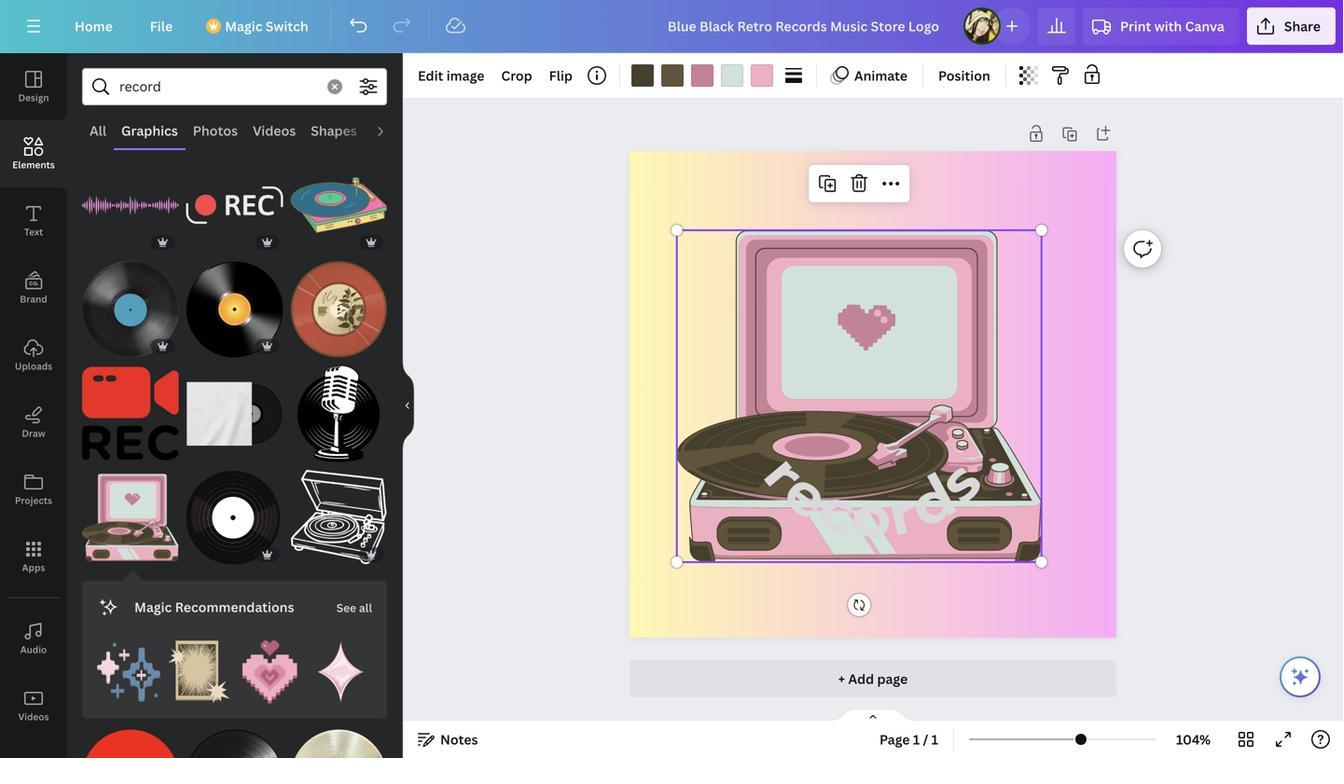 Task type: locate. For each thing, give the bounding box(es) containing it.
1 horizontal spatial vinyl record image
[[186, 261, 283, 358]]

edit image button
[[410, 61, 492, 90]]

notes button
[[410, 725, 485, 755]]

crop button
[[494, 61, 540, 90]]

magic left switch
[[225, 17, 263, 35]]

vinyl record image
[[82, 261, 179, 358], [186, 261, 283, 358]]

with
[[1154, 17, 1182, 35]]

switch
[[266, 17, 308, 35]]

1
[[913, 731, 920, 749], [932, 731, 938, 749]]

0 horizontal spatial audio button
[[0, 605, 67, 673]]

file button
[[135, 7, 188, 45]]

1 horizontal spatial r
[[880, 466, 925, 561]]

0 vertical spatial magic
[[225, 17, 263, 35]]

crop
[[501, 67, 532, 84]]

page 1 / 1
[[880, 731, 938, 749]]

magic up retro cartoon sparkles image
[[134, 598, 172, 616]]

position
[[938, 67, 990, 84]]

all button
[[82, 113, 114, 148]]

0 vertical spatial audio button
[[364, 113, 417, 148]]

magic for magic switch
[[225, 17, 263, 35]]

1 vertical spatial audio button
[[0, 605, 67, 673]]

0 horizontal spatial 1
[[913, 731, 920, 749]]

1 vertical spatial audio
[[20, 644, 47, 656]]

1 horizontal spatial magic
[[225, 17, 263, 35]]

flip button
[[542, 61, 580, 90]]

#64533a image
[[661, 64, 684, 87], [661, 64, 684, 87]]

audio
[[372, 122, 409, 139], [20, 644, 47, 656]]

retro cartoon record player image
[[82, 469, 179, 566]]

1 vinyl record image from the left
[[82, 261, 179, 358]]

#483f2b image
[[631, 64, 654, 87], [631, 64, 654, 87]]

2 vinyl record image from the left
[[186, 261, 283, 358]]

magic inside 'button'
[[225, 17, 263, 35]]

design
[[18, 91, 49, 104]]

audio button right shapes
[[364, 113, 417, 148]]

videos
[[253, 122, 296, 139], [18, 711, 49, 723]]

print with canva
[[1120, 17, 1225, 35]]

retro cartoon sparkles image
[[97, 641, 160, 704]]

draw
[[22, 427, 45, 440]]

magic for magic recommendations
[[134, 598, 172, 616]]

retro cartoon sparkle image
[[309, 641, 372, 704]]

2 1 from the left
[[932, 731, 938, 749]]

0 horizontal spatial videos
[[18, 711, 49, 723]]

vinyl record player image
[[290, 157, 387, 254]]

home link
[[60, 7, 128, 45]]

page
[[880, 731, 910, 749]]

audio button down apps
[[0, 605, 67, 673]]

organic vinyl record sleeves and labels sepia leaves on red image
[[290, 261, 387, 358]]

draw button
[[0, 389, 67, 456]]

r
[[742, 435, 829, 513], [880, 466, 925, 561]]

group
[[82, 146, 179, 254], [290, 146, 387, 254], [186, 157, 283, 254], [82, 250, 179, 358], [186, 250, 283, 358], [290, 250, 387, 358], [82, 354, 179, 462], [290, 354, 387, 462], [186, 365, 283, 462], [82, 458, 179, 566], [186, 458, 283, 566], [290, 458, 387, 566], [97, 630, 160, 704], [168, 630, 231, 704], [238, 630, 302, 704], [309, 630, 372, 704], [82, 719, 179, 758], [186, 719, 283, 758], [290, 719, 387, 758]]

#f7adc3 image
[[751, 64, 773, 87]]

#cee2da image
[[721, 64, 743, 87]]

o
[[850, 470, 893, 563]]

1 right /
[[932, 731, 938, 749]]

apps button
[[0, 523, 67, 590]]

graphics button
[[114, 113, 185, 148]]

1 horizontal spatial videos button
[[245, 113, 303, 148]]

#cee2da image
[[721, 64, 743, 87]]

Search elements search field
[[119, 69, 316, 104]]

0 horizontal spatial audio
[[20, 644, 47, 656]]

magic
[[225, 17, 263, 35], [134, 598, 172, 616]]

voice record doodle icon image
[[82, 157, 179, 254]]

0 vertical spatial audio
[[372, 122, 409, 139]]

vinyl record illustration image
[[186, 365, 283, 462]]

magic switch button
[[195, 7, 323, 45]]

color group
[[628, 61, 777, 90]]

0 vertical spatial videos button
[[245, 113, 303, 148]]

1 left /
[[913, 731, 920, 749]]

audio right shapes button
[[372, 122, 409, 139]]

0 horizontal spatial r
[[742, 435, 829, 513]]

image
[[447, 67, 484, 84]]

s
[[916, 438, 1003, 525]]

1 vertical spatial videos
[[18, 711, 49, 723]]

0 vertical spatial videos
[[253, 122, 296, 139]]

c
[[807, 461, 868, 559]]

audio button
[[364, 113, 417, 148], [0, 605, 67, 673]]

0 horizontal spatial magic
[[134, 598, 172, 616]]

1 horizontal spatial 1
[[932, 731, 938, 749]]

record video camera icon image
[[82, 365, 179, 462]]

0 horizontal spatial videos button
[[0, 673, 67, 740]]

retro cartoon burst card image
[[168, 641, 231, 704]]

uploads button
[[0, 322, 67, 389]]

videos button
[[245, 113, 303, 148], [0, 673, 67, 740]]

1 vertical spatial magic
[[134, 598, 172, 616]]

page
[[877, 670, 908, 688]]

edit image
[[418, 67, 484, 84]]

platinum vinyl record, realistic award disc. image
[[290, 730, 387, 758]]

1 1 from the left
[[913, 731, 920, 749]]

0 horizontal spatial vinyl record image
[[82, 261, 179, 358]]

audio down apps
[[20, 644, 47, 656]]

animate button
[[825, 61, 915, 90]]

+ add page
[[838, 670, 908, 688]]

file
[[150, 17, 173, 35]]



Task type: vqa. For each thing, say whether or not it's contained in the screenshot.
to
no



Task type: describe. For each thing, give the bounding box(es) containing it.
design button
[[0, 53, 67, 120]]

brand
[[20, 293, 47, 305]]

brand button
[[0, 255, 67, 322]]

elements
[[12, 159, 55, 171]]

+ add page button
[[630, 660, 1117, 698]]

photos button
[[185, 113, 245, 148]]

canva assistant image
[[1289, 666, 1311, 688]]

magic recommendations
[[134, 598, 294, 616]]

/
[[923, 731, 928, 749]]

1 horizontal spatial videos
[[253, 122, 296, 139]]

d
[[892, 452, 972, 552]]

mic microphone icon image
[[290, 365, 387, 462]]

all
[[90, 122, 106, 139]]

104%
[[1176, 731, 1211, 749]]

text button
[[0, 187, 67, 255]]

side panel tab list
[[0, 53, 67, 758]]

hide image
[[402, 361, 414, 451]]

all
[[359, 600, 372, 616]]

print with canva button
[[1083, 7, 1240, 45]]

photos
[[193, 122, 238, 139]]

magic switch
[[225, 17, 308, 35]]

1 vertical spatial videos button
[[0, 673, 67, 740]]

show pages image
[[828, 708, 918, 723]]

add
[[848, 670, 874, 688]]

104% button
[[1163, 725, 1224, 755]]

main menu bar
[[0, 0, 1343, 53]]

graphics
[[121, 122, 178, 139]]

canva
[[1185, 17, 1225, 35]]

projects button
[[0, 456, 67, 523]]

record image
[[186, 469, 283, 566]]

recording icons. smartphone or camera viewfinder record buttons, video recording screen indicator. video app rec ui icons vector symbols set image
[[186, 157, 283, 254]]

#cc7f97 image
[[691, 64, 714, 87]]

Design title text field
[[653, 7, 956, 45]]

e
[[765, 446, 849, 542]]

position button
[[931, 61, 998, 90]]

videos inside "side panel" tab list
[[18, 711, 49, 723]]

home
[[75, 17, 113, 35]]

shapes
[[311, 122, 357, 139]]

text
[[24, 226, 43, 238]]

record button icon image
[[82, 730, 179, 758]]

+
[[838, 670, 845, 688]]

apps
[[22, 562, 45, 574]]

print
[[1120, 17, 1151, 35]]

gramophone record orange image
[[186, 730, 283, 758]]

elements button
[[0, 120, 67, 187]]

audio inside "side panel" tab list
[[20, 644, 47, 656]]

1 horizontal spatial audio
[[372, 122, 409, 139]]

see
[[336, 600, 356, 616]]

uploads
[[15, 360, 52, 373]]

share button
[[1247, 7, 1336, 45]]

projects
[[15, 494, 52, 507]]

notes
[[440, 731, 478, 749]]

see all
[[336, 600, 372, 616]]

retro cartoon pixel hearts image
[[238, 641, 302, 704]]

share
[[1284, 17, 1321, 35]]

shapes button
[[303, 113, 364, 148]]

#cc7f97 image
[[691, 64, 714, 87]]

#f7adc3 image
[[751, 64, 773, 87]]

1 horizontal spatial audio button
[[364, 113, 417, 148]]

flip
[[549, 67, 573, 84]]

edit
[[418, 67, 443, 84]]

see all button
[[335, 589, 374, 626]]

recommendations
[[175, 598, 294, 616]]

animate
[[854, 67, 908, 84]]



